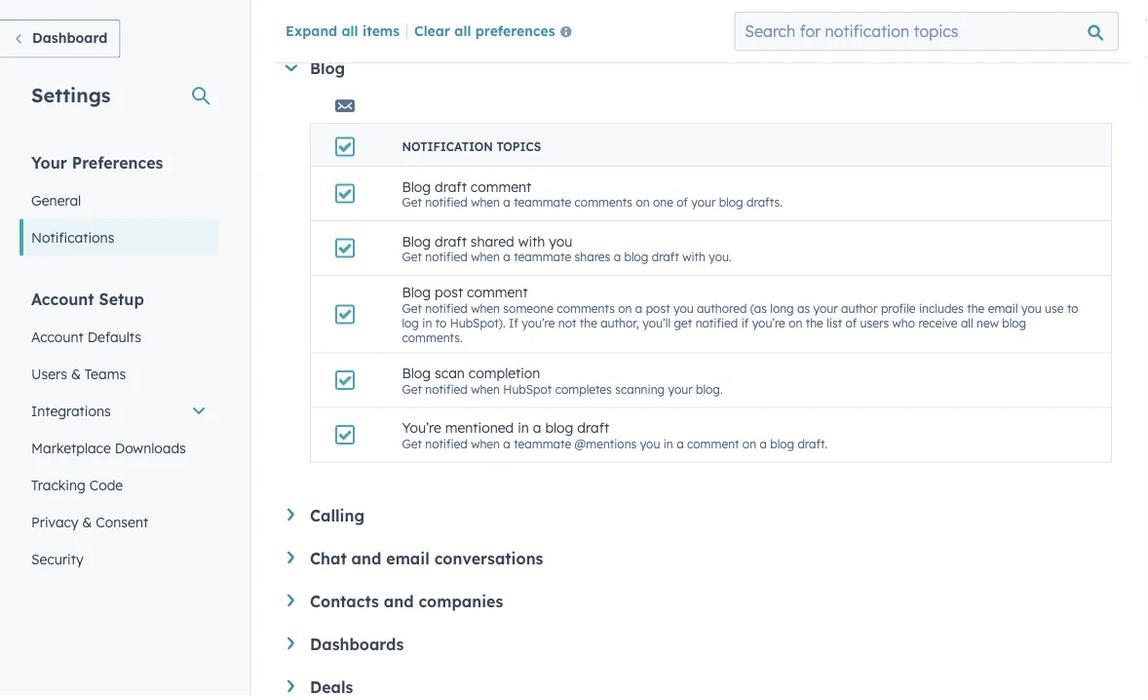 Task type: vqa. For each thing, say whether or not it's contained in the screenshot.
Marketplace Downloads link
yes



Task type: describe. For each thing, give the bounding box(es) containing it.
you inside you're mentioned in a blog draft get notified when a teammate @mentions you in a comment on a blog draft.
[[640, 436, 661, 451]]

dashboards button
[[288, 634, 1113, 654]]

list
[[827, 316, 843, 330]]

use
[[1046, 301, 1065, 316]]

1 vertical spatial email
[[386, 549, 430, 568]]

all for clear
[[455, 22, 471, 39]]

draft inside you're mentioned in a blog draft get notified when a teammate @mentions you in a comment on a blog draft.
[[578, 419, 610, 436]]

clear
[[415, 22, 451, 39]]

notified left if
[[696, 316, 739, 330]]

your preferences
[[31, 153, 163, 172]]

comment for blog draft comment
[[471, 178, 532, 195]]

2 you're from the left
[[753, 316, 786, 330]]

author
[[842, 301, 878, 316]]

companies
[[419, 592, 504, 611]]

get for blog post comment
[[402, 301, 422, 316]]

mentioned
[[445, 419, 514, 436]]

who
[[893, 316, 916, 330]]

long
[[771, 301, 795, 316]]

blog for blog draft comment get notified when a teammate comments on one of your blog drafts.
[[402, 178, 431, 195]]

you left use at top
[[1022, 301, 1042, 316]]

scanning
[[616, 382, 665, 396]]

0 horizontal spatial to
[[436, 316, 447, 330]]

1 horizontal spatial with
[[683, 249, 706, 264]]

1 horizontal spatial the
[[806, 316, 824, 330]]

someone
[[504, 301, 554, 316]]

all inside blog post comment get notified when someone comments on a post you authored (as long as your author profile includes the email you use to log in to hubspot). if you're not the author, you'll get notified if you're on the list of users who receive all new blog comments.
[[962, 316, 974, 330]]

1 you're from the left
[[522, 316, 555, 330]]

hubspot
[[504, 382, 552, 396]]

shares
[[575, 249, 611, 264]]

users & teams link
[[20, 355, 218, 393]]

marketplace downloads
[[31, 439, 186, 456]]

new
[[977, 316, 1000, 330]]

caret image for contacts and companies
[[288, 594, 295, 607]]

on inside the blog draft comment get notified when a teammate comments on one of your blog drafts.
[[636, 195, 650, 209]]

get inside blog draft shared with you get notified when a teammate shares a blog draft with you.
[[402, 249, 422, 264]]

get
[[674, 316, 693, 330]]

blog.
[[696, 382, 723, 396]]

defaults
[[87, 328, 141, 345]]

expand all items button
[[286, 22, 400, 39]]

preferences
[[72, 153, 163, 172]]

notified inside the blog draft comment get notified when a teammate comments on one of your blog drafts.
[[425, 195, 468, 209]]

shared
[[471, 232, 515, 249]]

account setup
[[31, 289, 144, 309]]

blog for blog scan completion get notified when hubspot completes scanning your blog.
[[402, 365, 431, 382]]

get for blog draft comment
[[402, 195, 422, 209]]

preferences
[[476, 22, 556, 39]]

your preferences element
[[20, 152, 218, 256]]

a inside the blog draft comment get notified when a teammate comments on one of your blog drafts.
[[504, 195, 511, 209]]

privacy & consent link
[[20, 504, 218, 541]]

tracking
[[31, 476, 86, 494]]

topics
[[497, 139, 541, 154]]

contacts and companies
[[310, 592, 504, 611]]

of inside the blog draft comment get notified when a teammate comments on one of your blog drafts.
[[677, 195, 688, 209]]

caret image for chat and email conversations
[[288, 552, 295, 564]]

1 horizontal spatial in
[[518, 419, 530, 436]]

tracking code link
[[20, 467, 218, 504]]

contacts
[[310, 592, 379, 611]]

notifications link
[[20, 219, 218, 256]]

users
[[31, 365, 67, 382]]

blog scan completion get notified when hubspot completes scanning your blog.
[[402, 365, 723, 396]]

in inside blog post comment get notified when someone comments on a post you authored (as long as your author profile includes the email you use to log in to hubspot). if you're not the author, you'll get notified if you're on the list of users who receive all new blog comments.
[[423, 316, 432, 330]]

calling
[[310, 506, 365, 525]]

chat and email conversations button
[[288, 549, 1113, 568]]

profile
[[882, 301, 916, 316]]

notified up comments.
[[425, 301, 468, 316]]

when inside blog draft shared with you get notified when a teammate shares a blog draft with you.
[[471, 249, 500, 264]]

users & teams
[[31, 365, 126, 382]]

comment for blog post comment
[[467, 284, 528, 301]]

you're
[[402, 419, 442, 436]]

expand
[[286, 22, 338, 39]]

clear all preferences
[[415, 22, 556, 39]]

teams
[[85, 365, 126, 382]]

receive
[[919, 316, 958, 330]]

conversations
[[435, 549, 544, 568]]

account setup element
[[20, 288, 218, 578]]

completes
[[556, 382, 612, 396]]

completion
[[469, 365, 541, 382]]

privacy
[[31, 513, 78, 531]]

consent
[[96, 513, 148, 531]]

marketplace
[[31, 439, 111, 456]]

dashboard
[[32, 29, 108, 46]]

blog for blog
[[310, 59, 345, 78]]

code
[[89, 476, 123, 494]]

if
[[742, 316, 749, 330]]

scan
[[435, 365, 465, 382]]

blog draft shared with you get notified when a teammate shares a blog draft with you.
[[402, 232, 732, 264]]

users
[[861, 316, 890, 330]]

blog post comment get notified when someone comments on a post you authored (as long as your author profile includes the email you use to log in to hubspot). if you're not the author, you'll get notified if you're on the list of users who receive all new blog comments.
[[402, 284, 1079, 345]]

calling button
[[288, 506, 1113, 525]]

account for account defaults
[[31, 328, 84, 345]]

one
[[653, 195, 674, 209]]

includes
[[920, 301, 964, 316]]

authored
[[697, 301, 747, 316]]

contacts and companies button
[[288, 592, 1113, 611]]

your inside blog scan completion get notified when hubspot completes scanning your blog.
[[669, 382, 693, 396]]

blog left draft.
[[771, 436, 795, 451]]

blog inside the blog draft comment get notified when a teammate comments on one of your blog drafts.
[[720, 195, 744, 209]]

notified inside you're mentioned in a blog draft get notified when a teammate @mentions you in a comment on a blog draft.
[[425, 436, 468, 451]]

items
[[363, 22, 400, 39]]

as
[[798, 301, 811, 316]]

integrations
[[31, 402, 111, 419]]

email inside blog post comment get notified when someone comments on a post you authored (as long as your author profile includes the email you use to log in to hubspot). if you're not the author, you'll get notified if you're on the list of users who receive all new blog comments.
[[989, 301, 1019, 316]]

0 horizontal spatial with
[[519, 232, 546, 249]]

account defaults
[[31, 328, 141, 345]]

draft down the one
[[652, 249, 680, 264]]

when inside you're mentioned in a blog draft get notified when a teammate @mentions you in a comment on a blog draft.
[[471, 436, 500, 451]]



Task type: locate. For each thing, give the bounding box(es) containing it.
1 vertical spatial &
[[82, 513, 92, 531]]

your right the one
[[692, 195, 716, 209]]

blog right caret icon
[[310, 59, 345, 78]]

when right you're
[[471, 436, 500, 451]]

when inside blog scan completion get notified when hubspot completes scanning your blog.
[[471, 382, 500, 396]]

comments.
[[402, 330, 463, 345]]

caret image for dashboards
[[288, 637, 295, 650]]

and for chat
[[352, 549, 382, 568]]

in down "scanning"
[[664, 436, 674, 451]]

get for blog scan completion
[[402, 382, 422, 396]]

in
[[423, 316, 432, 330], [518, 419, 530, 436], [664, 436, 674, 451]]

& for privacy
[[82, 513, 92, 531]]

2 caret image from the top
[[288, 552, 295, 564]]

blog up log
[[402, 284, 431, 301]]

you right you'll
[[674, 301, 694, 316]]

blog down completes
[[546, 419, 574, 436]]

0 horizontal spatial email
[[386, 549, 430, 568]]

of right the list
[[846, 316, 857, 330]]

1 caret image from the top
[[288, 509, 295, 521]]

get up log
[[402, 249, 422, 264]]

when up shared
[[471, 195, 500, 209]]

(as
[[751, 301, 768, 316]]

teammate inside the blog draft comment get notified when a teammate comments on one of your blog drafts.
[[514, 195, 572, 209]]

3 when from the top
[[471, 301, 500, 316]]

1 horizontal spatial all
[[455, 22, 471, 39]]

blog for blog draft shared with you get notified when a teammate shares a blog draft with you.
[[402, 232, 431, 249]]

when for scan
[[471, 382, 500, 396]]

2 horizontal spatial in
[[664, 436, 674, 451]]

0 vertical spatial comment
[[471, 178, 532, 195]]

2 when from the top
[[471, 249, 500, 264]]

you
[[549, 232, 573, 249], [674, 301, 694, 316], [1022, 301, 1042, 316], [640, 436, 661, 451]]

comment
[[471, 178, 532, 195], [467, 284, 528, 301], [688, 436, 740, 451]]

author,
[[601, 316, 640, 330]]

comment down blog.
[[688, 436, 740, 451]]

the
[[968, 301, 985, 316], [580, 316, 598, 330], [806, 316, 824, 330]]

when for post
[[471, 301, 500, 316]]

privacy & consent
[[31, 513, 148, 531]]

get up comments.
[[402, 301, 422, 316]]

0 horizontal spatial all
[[342, 22, 359, 39]]

blog inside blog draft shared with you get notified when a teammate shares a blog draft with you.
[[625, 249, 649, 264]]

get down notification
[[402, 195, 422, 209]]

1 teammate from the top
[[514, 195, 572, 209]]

0 vertical spatial &
[[71, 365, 81, 382]]

tracking code
[[31, 476, 123, 494]]

you.
[[709, 249, 732, 264]]

teammate left shares
[[514, 249, 572, 264]]

caret image for calling
[[288, 509, 295, 521]]

@mentions
[[575, 436, 637, 451]]

blog left shared
[[402, 232, 431, 249]]

you're mentioned in a blog draft get notified when a teammate @mentions you in a comment on a blog draft.
[[402, 419, 828, 451]]

1 horizontal spatial to
[[1068, 301, 1079, 316]]

draft.
[[798, 436, 828, 451]]

get inside the blog draft comment get notified when a teammate comments on one of your blog drafts.
[[402, 195, 422, 209]]

0 horizontal spatial of
[[677, 195, 688, 209]]

5 when from the top
[[471, 436, 500, 451]]

when right scan
[[471, 382, 500, 396]]

dashboards
[[310, 634, 404, 654]]

notified down notification
[[425, 195, 468, 209]]

1 horizontal spatial email
[[989, 301, 1019, 316]]

get
[[402, 195, 422, 209], [402, 249, 422, 264], [402, 301, 422, 316], [402, 382, 422, 396], [402, 436, 422, 451]]

comment up if
[[467, 284, 528, 301]]

your left blog.
[[669, 382, 693, 396]]

of inside blog post comment get notified when someone comments on a post you authored (as long as your author profile includes the email you use to log in to hubspot). if you're not the author, you'll get notified if you're on the list of users who receive all new blog comments.
[[846, 316, 857, 330]]

general link
[[20, 182, 218, 219]]

email up 'contacts and companies'
[[386, 549, 430, 568]]

the right not
[[580, 316, 598, 330]]

2 vertical spatial teammate
[[514, 436, 572, 451]]

your
[[31, 153, 67, 172]]

draft left shared
[[435, 232, 467, 249]]

comment inside the blog draft comment get notified when a teammate comments on one of your blog drafts.
[[471, 178, 532, 195]]

if
[[509, 316, 519, 330]]

in down hubspot
[[518, 419, 530, 436]]

get left the mentioned
[[402, 436, 422, 451]]

dashboard link
[[0, 20, 120, 58]]

blog inside blog draft shared with you get notified when a teammate shares a blog draft with you.
[[402, 232, 431, 249]]

log
[[402, 316, 419, 330]]

to right use at top
[[1068, 301, 1079, 316]]

settings
[[31, 82, 111, 107]]

blog button
[[285, 59, 1113, 78]]

2 vertical spatial your
[[669, 382, 693, 396]]

account for account setup
[[31, 289, 94, 309]]

all left items
[[342, 22, 359, 39]]

1 horizontal spatial post
[[646, 301, 671, 316]]

get inside blog scan completion get notified when hubspot completes scanning your blog.
[[402, 382, 422, 396]]

on left draft.
[[743, 436, 757, 451]]

0 horizontal spatial in
[[423, 316, 432, 330]]

account
[[31, 289, 94, 309], [31, 328, 84, 345]]

caret image inside chat and email conversations "dropdown button"
[[288, 552, 295, 564]]

when inside blog post comment get notified when someone comments on a post you authored (as long as your author profile includes the email you use to log in to hubspot). if you're not the author, you'll get notified if you're on the list of users who receive all new blog comments.
[[471, 301, 500, 316]]

5 get from the top
[[402, 436, 422, 451]]

marketplace downloads link
[[20, 430, 218, 467]]

notified left shared
[[425, 249, 468, 264]]

0 vertical spatial your
[[692, 195, 716, 209]]

notified inside blog draft shared with you get notified when a teammate shares a blog draft with you.
[[425, 249, 468, 264]]

1 vertical spatial comment
[[467, 284, 528, 301]]

the right includes
[[968, 301, 985, 316]]

comment down topics
[[471, 178, 532, 195]]

0 horizontal spatial the
[[580, 316, 598, 330]]

1 vertical spatial comments
[[557, 301, 615, 316]]

and
[[352, 549, 382, 568], [384, 592, 414, 611]]

security
[[31, 551, 84, 568]]

1 horizontal spatial and
[[384, 592, 414, 611]]

3 get from the top
[[402, 301, 422, 316]]

your
[[692, 195, 716, 209], [814, 301, 839, 316], [669, 382, 693, 396]]

&
[[71, 365, 81, 382], [82, 513, 92, 531]]

2 get from the top
[[402, 249, 422, 264]]

blog inside blog scan completion get notified when hubspot completes scanning your blog.
[[402, 365, 431, 382]]

comments inside the blog draft comment get notified when a teammate comments on one of your blog drafts.
[[575, 195, 633, 209]]

blog
[[310, 59, 345, 78], [402, 178, 431, 195], [402, 232, 431, 249], [402, 284, 431, 301], [402, 365, 431, 382]]

notified down scan
[[425, 436, 468, 451]]

2 horizontal spatial all
[[962, 316, 974, 330]]

comments down shares
[[557, 301, 615, 316]]

get inside blog post comment get notified when someone comments on a post you authored (as long as your author profile includes the email you use to log in to hubspot). if you're not the author, you'll get notified if you're on the list of users who receive all new blog comments.
[[402, 301, 422, 316]]

1 horizontal spatial you're
[[753, 316, 786, 330]]

1 vertical spatial account
[[31, 328, 84, 345]]

draft
[[435, 178, 467, 195], [435, 232, 467, 249], [652, 249, 680, 264], [578, 419, 610, 436]]

4 get from the top
[[402, 382, 422, 396]]

comment inside blog post comment get notified when someone comments on a post you authored (as long as your author profile includes the email you use to log in to hubspot). if you're not the author, you'll get notified if you're on the list of users who receive all new blog comments.
[[467, 284, 528, 301]]

on left you'll
[[619, 301, 632, 316]]

0 horizontal spatial you're
[[522, 316, 555, 330]]

hubspot).
[[450, 316, 506, 330]]

blog right 'new'
[[1003, 316, 1027, 330]]

to right log
[[436, 316, 447, 330]]

chat and email conversations
[[310, 549, 544, 568]]

teammate
[[514, 195, 572, 209], [514, 249, 572, 264], [514, 436, 572, 451]]

& right "privacy"
[[82, 513, 92, 531]]

integrations button
[[20, 393, 218, 430]]

on left the one
[[636, 195, 650, 209]]

of right the one
[[677, 195, 688, 209]]

when left if
[[471, 301, 500, 316]]

and right chat
[[352, 549, 382, 568]]

on left the list
[[789, 316, 803, 330]]

caret image inside contacts and companies dropdown button
[[288, 594, 295, 607]]

comment inside you're mentioned in a blog draft get notified when a teammate @mentions you in a comment on a blog draft.
[[688, 436, 740, 451]]

get inside you're mentioned in a blog draft get notified when a teammate @mentions you in a comment on a blog draft.
[[402, 436, 422, 451]]

account up account defaults
[[31, 289, 94, 309]]

account up users
[[31, 328, 84, 345]]

you inside blog draft shared with you get notified when a teammate shares a blog draft with you.
[[549, 232, 573, 249]]

5 caret image from the top
[[288, 680, 295, 693]]

a
[[504, 195, 511, 209], [504, 249, 511, 264], [614, 249, 621, 264], [636, 301, 643, 316], [533, 419, 542, 436], [504, 436, 511, 451], [677, 436, 684, 451], [760, 436, 767, 451]]

2 horizontal spatial the
[[968, 301, 985, 316]]

your inside blog post comment get notified when someone comments on a post you authored (as long as your author profile includes the email you use to log in to hubspot). if you're not the author, you'll get notified if you're on the list of users who receive all new blog comments.
[[814, 301, 839, 316]]

0 horizontal spatial &
[[71, 365, 81, 382]]

blog inside blog post comment get notified when someone comments on a post you authored (as long as your author profile includes the email you use to log in to hubspot). if you're not the author, you'll get notified if you're on the list of users who receive all new blog comments.
[[1003, 316, 1027, 330]]

your right as
[[814, 301, 839, 316]]

when for draft
[[471, 195, 500, 209]]

1 vertical spatial and
[[384, 592, 414, 611]]

0 vertical spatial of
[[677, 195, 688, 209]]

get up you're
[[402, 382, 422, 396]]

all inside clear all preferences button
[[455, 22, 471, 39]]

1 get from the top
[[402, 195, 422, 209]]

when up hubspot).
[[471, 249, 500, 264]]

downloads
[[115, 439, 186, 456]]

4 caret image from the top
[[288, 637, 295, 650]]

all
[[342, 22, 359, 39], [455, 22, 471, 39], [962, 316, 974, 330]]

notified up you're
[[425, 382, 468, 396]]

Search for notification topics search field
[[735, 12, 1120, 51]]

teammate inside blog draft shared with you get notified when a teammate shares a blog draft with you.
[[514, 249, 572, 264]]

on inside you're mentioned in a blog draft get notified when a teammate @mentions you in a comment on a blog draft.
[[743, 436, 757, 451]]

0 vertical spatial comments
[[575, 195, 633, 209]]

teammate inside you're mentioned in a blog draft get notified when a teammate @mentions you in a comment on a blog draft.
[[514, 436, 572, 451]]

of
[[677, 195, 688, 209], [846, 316, 857, 330]]

draft down notification
[[435, 178, 467, 195]]

notification topics
[[402, 139, 541, 154]]

blog left scan
[[402, 365, 431, 382]]

notified
[[425, 195, 468, 209], [425, 249, 468, 264], [425, 301, 468, 316], [696, 316, 739, 330], [425, 382, 468, 396], [425, 436, 468, 451]]

comments up shares
[[575, 195, 633, 209]]

caret image inside the dashboards dropdown button
[[288, 637, 295, 650]]

0 horizontal spatial post
[[435, 284, 463, 301]]

notifications
[[31, 229, 114, 246]]

4 when from the top
[[471, 382, 500, 396]]

expand all items
[[286, 22, 400, 39]]

clear all preferences button
[[415, 20, 580, 44]]

blog draft comment get notified when a teammate comments on one of your blog drafts.
[[402, 178, 783, 209]]

not
[[559, 316, 577, 330]]

draft down completes
[[578, 419, 610, 436]]

you left shares
[[549, 232, 573, 249]]

all right clear
[[455, 22, 471, 39]]

your inside the blog draft comment get notified when a teammate comments on one of your blog drafts.
[[692, 195, 716, 209]]

when inside the blog draft comment get notified when a teammate comments on one of your blog drafts.
[[471, 195, 500, 209]]

account defaults link
[[20, 318, 218, 355]]

post left get
[[646, 301, 671, 316]]

& right users
[[71, 365, 81, 382]]

setup
[[99, 289, 144, 309]]

post
[[435, 284, 463, 301], [646, 301, 671, 316]]

0 vertical spatial teammate
[[514, 195, 572, 209]]

you right @mentions
[[640, 436, 661, 451]]

2 teammate from the top
[[514, 249, 572, 264]]

blog inside the blog draft comment get notified when a teammate comments on one of your blog drafts.
[[402, 178, 431, 195]]

notified inside blog scan completion get notified when hubspot completes scanning your blog.
[[425, 382, 468, 396]]

blog inside blog post comment get notified when someone comments on a post you authored (as long as your author profile includes the email you use to log in to hubspot). if you're not the author, you'll get notified if you're on the list of users who receive all new blog comments.
[[402, 284, 431, 301]]

comments
[[575, 195, 633, 209], [557, 301, 615, 316]]

you're
[[522, 316, 555, 330], [753, 316, 786, 330]]

with
[[519, 232, 546, 249], [683, 249, 706, 264]]

3 caret image from the top
[[288, 594, 295, 607]]

blog left drafts. in the right of the page
[[720, 195, 744, 209]]

1 vertical spatial of
[[846, 316, 857, 330]]

in right log
[[423, 316, 432, 330]]

with right shared
[[519, 232, 546, 249]]

teammate up blog draft shared with you get notified when a teammate shares a blog draft with you.
[[514, 195, 572, 209]]

notification
[[402, 139, 493, 154]]

general
[[31, 192, 81, 209]]

comments inside blog post comment get notified when someone comments on a post you authored (as long as your author profile includes the email you use to log in to hubspot). if you're not the author, you'll get notified if you're on the list of users who receive all new blog comments.
[[557, 301, 615, 316]]

caret image
[[288, 509, 295, 521], [288, 552, 295, 564], [288, 594, 295, 607], [288, 637, 295, 650], [288, 680, 295, 693]]

and for contacts
[[384, 592, 414, 611]]

1 account from the top
[[31, 289, 94, 309]]

blog for blog post comment get notified when someone comments on a post you authored (as long as your author profile includes the email you use to log in to hubspot). if you're not the author, you'll get notified if you're on the list of users who receive all new blog comments.
[[402, 284, 431, 301]]

0 vertical spatial email
[[989, 301, 1019, 316]]

caret image
[[285, 65, 298, 71]]

0 vertical spatial account
[[31, 289, 94, 309]]

0 vertical spatial and
[[352, 549, 382, 568]]

you'll
[[643, 316, 671, 330]]

the left the list
[[806, 316, 824, 330]]

3 teammate from the top
[[514, 436, 572, 451]]

2 account from the top
[[31, 328, 84, 345]]

caret image inside calling dropdown button
[[288, 509, 295, 521]]

1 horizontal spatial of
[[846, 316, 857, 330]]

0 horizontal spatial and
[[352, 549, 382, 568]]

blog right shares
[[625, 249, 649, 264]]

teammate down hubspot
[[514, 436, 572, 451]]

security link
[[20, 541, 218, 578]]

2 vertical spatial comment
[[688, 436, 740, 451]]

a inside blog post comment get notified when someone comments on a post you authored (as long as your author profile includes the email you use to log in to hubspot). if you're not the author, you'll get notified if you're on the list of users who receive all new blog comments.
[[636, 301, 643, 316]]

blog down notification
[[402, 178, 431, 195]]

1 when from the top
[[471, 195, 500, 209]]

1 horizontal spatial &
[[82, 513, 92, 531]]

post up hubspot).
[[435, 284, 463, 301]]

and down chat and email conversations on the left of page
[[384, 592, 414, 611]]

all left 'new'
[[962, 316, 974, 330]]

email left use at top
[[989, 301, 1019, 316]]

draft inside the blog draft comment get notified when a teammate comments on one of your blog drafts.
[[435, 178, 467, 195]]

& for users
[[71, 365, 81, 382]]

1 vertical spatial your
[[814, 301, 839, 316]]

with left you.
[[683, 249, 706, 264]]

1 vertical spatial teammate
[[514, 249, 572, 264]]

all for expand
[[342, 22, 359, 39]]



